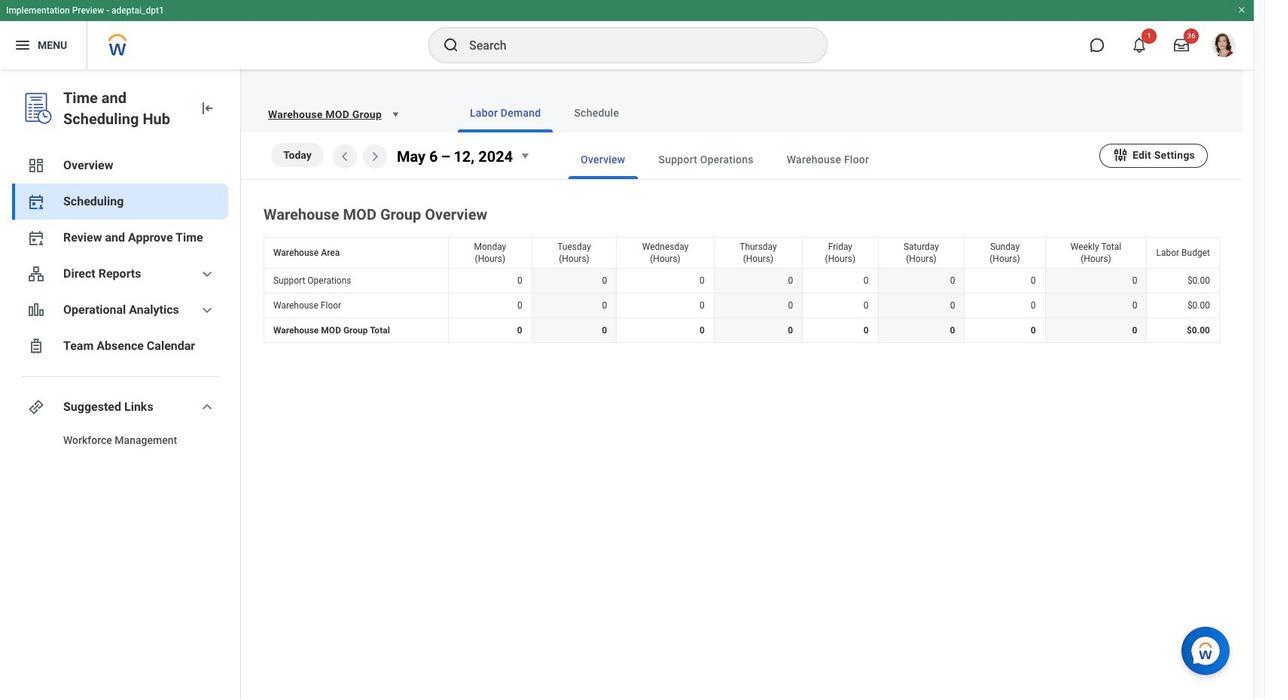 Task type: describe. For each thing, give the bounding box(es) containing it.
chevron down small image
[[198, 398, 216, 417]]

notifications large image
[[1132, 38, 1147, 53]]

caret down small image
[[388, 107, 403, 122]]

chevron right small image
[[366, 148, 384, 166]]

chevron left small image
[[336, 148, 354, 166]]

profile logan mcneil image
[[1212, 33, 1236, 60]]

task timeoff image
[[27, 337, 45, 356]]

0 vertical spatial tab list
[[428, 93, 1225, 133]]



Task type: vqa. For each thing, say whether or not it's contained in the screenshot.
star image to the middle
no



Task type: locate. For each thing, give the bounding box(es) containing it.
justify image
[[14, 36, 32, 54]]

inbox large image
[[1174, 38, 1189, 53]]

tab panel
[[241, 133, 1243, 347]]

calendar user solid image
[[27, 193, 45, 211]]

tab list
[[428, 93, 1225, 133], [539, 140, 1100, 179]]

Search Workday  search field
[[469, 29, 796, 62]]

dashboard image
[[27, 157, 45, 175]]

close environment banner image
[[1237, 5, 1247, 14]]

banner
[[0, 0, 1254, 69]]

time and scheduling hub element
[[63, 87, 186, 130]]

link image
[[27, 398, 45, 417]]

search image
[[442, 36, 460, 54]]

caret down small image
[[516, 147, 534, 165]]

configure image
[[1112, 146, 1129, 163]]

1 vertical spatial tab list
[[539, 140, 1100, 179]]

navigation pane region
[[0, 69, 241, 700]]

calendar user solid image
[[27, 229, 45, 247]]

transformation import image
[[198, 99, 216, 117]]



